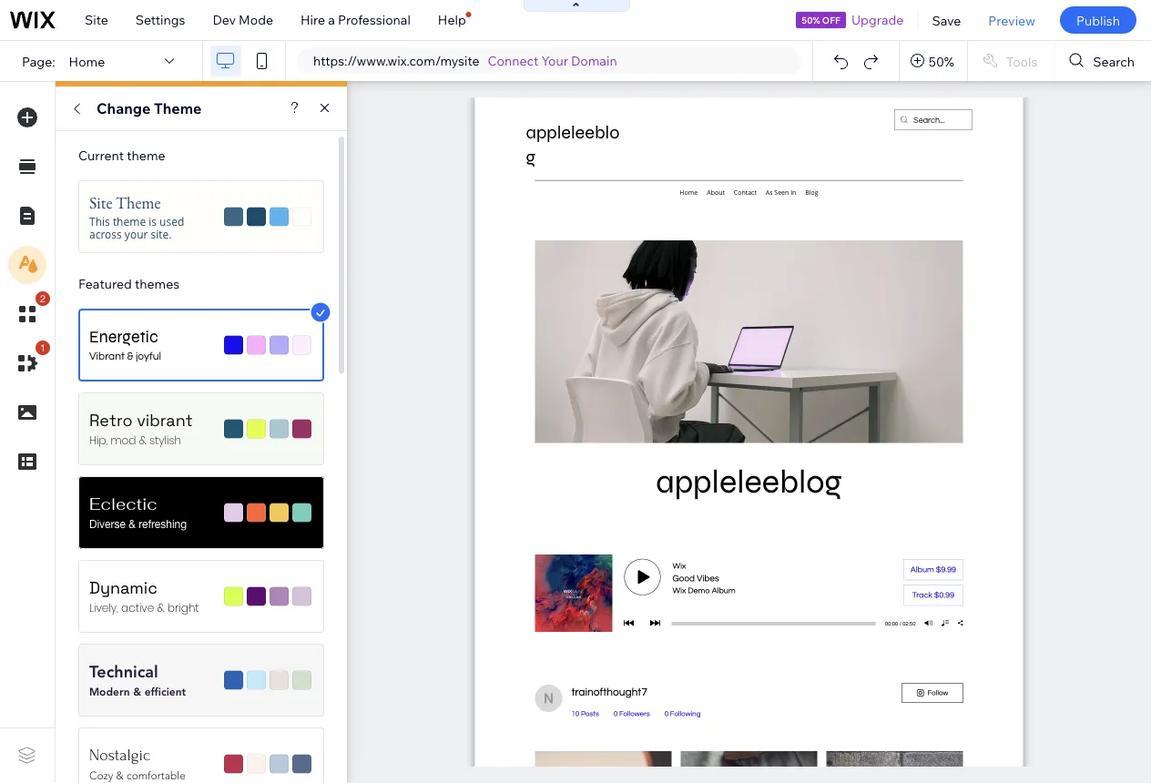 Task type: locate. For each thing, give the bounding box(es) containing it.
cozy
[[89, 769, 113, 782]]

50% for 50%
[[929, 53, 955, 69]]

site up home
[[85, 12, 108, 28]]

& inside the 'technical modern & efficient'
[[133, 685, 141, 698]]

change
[[97, 99, 151, 118]]

& inside the eclectic diverse & refreshing
[[129, 518, 136, 531]]

& down eclectic
[[129, 518, 136, 531]]

vibrant
[[89, 351, 125, 362]]

lively,
[[89, 600, 118, 615]]

your
[[542, 53, 569, 69]]

efficient
[[145, 685, 186, 698]]

active
[[121, 600, 154, 615]]

diverse
[[89, 518, 126, 531]]

0 horizontal spatial 50%
[[802, 14, 821, 26]]

& for technical
[[133, 685, 141, 698]]

& down 'technical'
[[133, 685, 141, 698]]

0 vertical spatial site
[[85, 12, 108, 28]]

preview
[[989, 12, 1036, 28]]

& left bright
[[157, 600, 165, 615]]

50% off
[[802, 14, 841, 26]]

theme
[[154, 99, 202, 118], [116, 192, 161, 213]]

1 vertical spatial theme
[[113, 215, 146, 229]]

1
[[40, 342, 46, 354]]

theme right change
[[154, 99, 202, 118]]

&
[[127, 351, 133, 362], [139, 433, 147, 448], [129, 518, 136, 531], [157, 600, 165, 615], [133, 685, 141, 698], [116, 769, 124, 782]]

eclectic
[[89, 494, 157, 515]]

0 vertical spatial theme
[[127, 148, 166, 164]]

1 vertical spatial site
[[89, 192, 112, 213]]

nostalgic cozy & comfortable
[[89, 747, 186, 782]]

& for eclectic
[[129, 518, 136, 531]]

energetic
[[89, 327, 158, 347]]

50% inside button
[[929, 53, 955, 69]]

& left 'joyful'
[[127, 351, 133, 362]]

& inside energetic vibrant & joyful
[[127, 351, 133, 362]]

50% left 'off'
[[802, 14, 821, 26]]

50% down save
[[929, 53, 955, 69]]

theme right current in the left top of the page
[[127, 148, 166, 164]]

vibrant
[[137, 410, 193, 431]]

stylish
[[150, 433, 181, 448]]

& inside the nostalgic cozy & comfortable
[[116, 769, 124, 782]]

refreshing
[[139, 518, 187, 531]]

1 vertical spatial 50%
[[929, 53, 955, 69]]

& for nostalgic
[[116, 769, 124, 782]]

joyful
[[136, 351, 161, 362]]

featured themes
[[78, 276, 180, 292]]

theme for site
[[116, 192, 161, 213]]

search
[[1094, 53, 1135, 69]]

1 vertical spatial theme
[[116, 192, 161, 213]]

site inside site theme this theme is used across your site.
[[89, 192, 112, 213]]

& inside "dynamic lively, active & bright"
[[157, 600, 165, 615]]

& right cozy
[[116, 769, 124, 782]]

theme left is
[[113, 215, 146, 229]]

2
[[40, 293, 46, 305]]

tools
[[1007, 53, 1038, 69]]

themes
[[135, 276, 180, 292]]

1 horizontal spatial 50%
[[929, 53, 955, 69]]

your
[[125, 227, 148, 241]]

theme up is
[[116, 192, 161, 213]]

theme inside site theme this theme is used across your site.
[[116, 192, 161, 213]]

0 vertical spatial theme
[[154, 99, 202, 118]]

site for site
[[85, 12, 108, 28]]

site
[[85, 12, 108, 28], [89, 192, 112, 213]]

50%
[[802, 14, 821, 26], [929, 53, 955, 69]]

site for site theme this theme is used across your site.
[[89, 192, 112, 213]]

theme
[[127, 148, 166, 164], [113, 215, 146, 229]]

bright
[[168, 600, 199, 615]]

dynamic
[[89, 578, 158, 599]]

& right mod
[[139, 433, 147, 448]]

nostalgic
[[89, 747, 150, 765]]

site up this at the top left
[[89, 192, 112, 213]]

modern
[[89, 685, 130, 698]]

retro
[[89, 410, 133, 431]]

dev
[[213, 12, 236, 28]]

0 vertical spatial 50%
[[802, 14, 821, 26]]

comfortable
[[127, 769, 186, 782]]

50% for 50% off
[[802, 14, 821, 26]]



Task type: describe. For each thing, give the bounding box(es) containing it.
help
[[438, 12, 466, 28]]

mod
[[111, 433, 136, 448]]

search button
[[1056, 41, 1152, 81]]

hire a professional
[[301, 12, 411, 28]]

featured
[[78, 276, 132, 292]]

theme for change
[[154, 99, 202, 118]]

hip,
[[89, 433, 108, 448]]

https://www.wix.com/mysite
[[313, 53, 480, 69]]

settings
[[136, 12, 185, 28]]

professional
[[338, 12, 411, 28]]

domain
[[571, 53, 618, 69]]

dev mode
[[213, 12, 273, 28]]

save
[[933, 12, 962, 28]]

1 button
[[8, 341, 50, 383]]

upgrade
[[852, 12, 904, 28]]

site.
[[151, 227, 172, 241]]

connect
[[488, 53, 539, 69]]

publish button
[[1061, 6, 1137, 34]]

across
[[89, 227, 122, 241]]

energetic vibrant & joyful
[[89, 327, 161, 362]]

publish
[[1077, 12, 1121, 28]]

technical modern & efficient
[[89, 662, 186, 698]]

https://www.wix.com/mysite connect your domain
[[313, 53, 618, 69]]

eclectic diverse & refreshing
[[89, 494, 187, 531]]

off
[[823, 14, 841, 26]]

theme inside site theme this theme is used across your site.
[[113, 215, 146, 229]]

preview button
[[975, 0, 1050, 40]]

& inside 'retro vibrant hip, mod & stylish'
[[139, 433, 147, 448]]

is
[[149, 215, 157, 229]]

current theme
[[78, 148, 166, 164]]

site theme this theme is used across your site.
[[89, 192, 184, 241]]

used
[[160, 215, 184, 229]]

50% button
[[900, 41, 968, 81]]

dynamic lively, active & bright
[[89, 578, 199, 615]]

current
[[78, 148, 124, 164]]

2 button
[[8, 292, 50, 334]]

save button
[[919, 0, 975, 40]]

technical
[[89, 662, 158, 682]]

mode
[[239, 12, 273, 28]]

retro vibrant hip, mod & stylish
[[89, 410, 193, 448]]

tools button
[[969, 41, 1055, 81]]

home
[[69, 53, 105, 69]]

hire
[[301, 12, 325, 28]]

this
[[89, 215, 110, 229]]

a
[[328, 12, 335, 28]]

& for energetic
[[127, 351, 133, 362]]

change theme
[[97, 99, 202, 118]]



Task type: vqa. For each thing, say whether or not it's contained in the screenshot.
the bottom Site
yes



